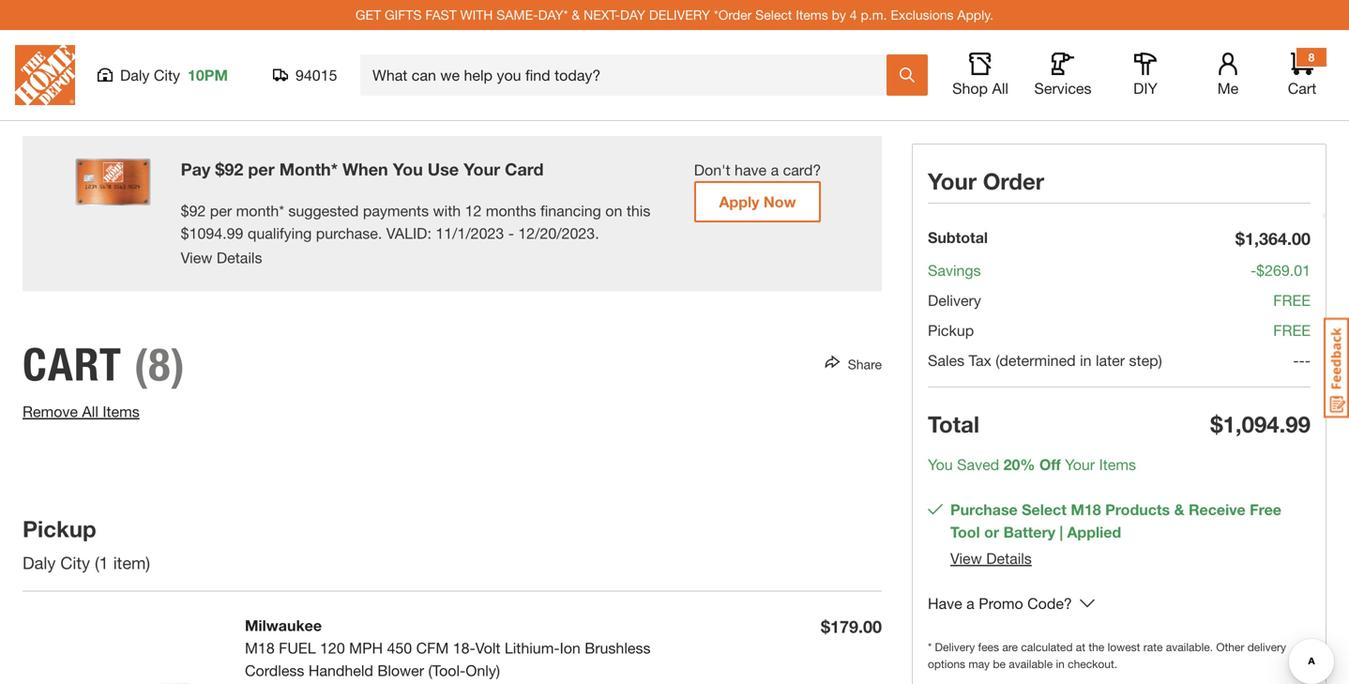 Task type: vqa. For each thing, say whether or not it's contained in the screenshot.
bottom Items
yes



Task type: describe. For each thing, give the bounding box(es) containing it.
shop
[[952, 79, 988, 97]]

0 horizontal spatial a
[[771, 161, 779, 179]]

use
[[428, 159, 459, 179]]

p.m.
[[861, 7, 887, 23]]

are
[[1002, 640, 1018, 654]]

saved
[[957, 456, 999, 473]]

have a promo code?
[[928, 594, 1072, 612]]

delivery inside * delivery fees are calculated at the lowest rate available. other delivery options may be available in checkout.
[[935, 640, 975, 654]]

the home depot logo image
[[15, 45, 75, 105]]

0 horizontal spatial select
[[756, 7, 792, 23]]

$179.00
[[821, 616, 882, 637]]

savings
[[928, 261, 981, 279]]

0 horizontal spatial your
[[464, 159, 500, 179]]

1 horizontal spatial your
[[928, 167, 977, 194]]

don't have a card?
[[694, 161, 821, 179]]

8
[[1309, 51, 1315, 64]]

purchase select m18 products & receive free tool or battery
[[951, 501, 1282, 541]]

city for 10pm
[[154, 66, 180, 84]]

0 vertical spatial per
[[248, 159, 275, 179]]

*
[[928, 640, 932, 654]]

battery
[[1004, 523, 1056, 541]]

pay
[[181, 159, 211, 179]]

- inside 1094.99 qualifying purchase. valid: 11/1/2023 - 12/20/2023. view details
[[508, 224, 514, 242]]

with
[[433, 202, 461, 220]]

all for remove
[[82, 402, 98, 420]]

apply now
[[719, 193, 796, 211]]

same-
[[497, 7, 538, 23]]

only)
[[466, 661, 500, 679]]

1094.99
[[189, 224, 243, 242]]

cordless
[[245, 661, 304, 679]]

fees
[[978, 640, 999, 654]]

get gifts fast with same-day* & next-day delivery *order select items by 4 p.m. exclusions apply.
[[356, 7, 994, 23]]

day*
[[538, 7, 568, 23]]

* delivery fees are calculated at the lowest rate available. other delivery options may be available in checkout.
[[928, 640, 1286, 670]]

1 horizontal spatial details
[[986, 549, 1032, 567]]

services button
[[1033, 53, 1093, 98]]

$ 92 per month* suggested payments with 12
[[181, 202, 482, 220]]

$1,364.00
[[1236, 228, 1311, 249]]

120
[[320, 639, 345, 657]]

subtotal
[[928, 228, 988, 246]]

purchase
[[951, 501, 1018, 518]]

2 horizontal spatial your
[[1065, 456, 1095, 473]]

450
[[387, 639, 412, 657]]

$269.01
[[1257, 261, 1311, 279]]

tax
[[969, 351, 992, 369]]

have
[[928, 594, 962, 612]]

free
[[1250, 501, 1282, 518]]

-$269.01
[[1251, 261, 1311, 279]]

step)
[[1129, 351, 1162, 369]]

|
[[1060, 523, 1063, 541]]

daly for daly city ( 1 item )
[[23, 553, 56, 573]]

)
[[146, 553, 150, 573]]

purchase.
[[316, 224, 382, 242]]

1094.99 qualifying purchase. valid: 11/1/2023 - 12/20/2023. view details
[[181, 224, 599, 266]]

*order
[[714, 7, 752, 23]]

1 horizontal spatial view
[[951, 549, 982, 567]]

months
[[486, 202, 536, 220]]

remove all items
[[23, 402, 140, 420]]

sales tax (determined in later step)
[[928, 351, 1162, 369]]

month*
[[236, 202, 284, 220]]

11/1/2023
[[436, 224, 504, 242]]

mph
[[349, 639, 383, 657]]

cfm
[[416, 639, 449, 657]]

94015
[[296, 66, 337, 84]]

0 horizontal spatial 92
[[189, 202, 206, 220]]

gifts
[[385, 7, 422, 23]]

applied
[[1067, 523, 1122, 541]]

$1,094.99
[[1211, 411, 1311, 437]]

& inside purchase select m18 products & receive free tool or battery
[[1174, 501, 1185, 518]]

lowest
[[1108, 640, 1141, 654]]

volt
[[475, 639, 501, 657]]

apply.
[[957, 7, 994, 23]]

20%
[[1004, 456, 1035, 473]]

promo
[[979, 594, 1023, 612]]

1 horizontal spatial in
[[1080, 351, 1092, 369]]

share link
[[840, 357, 882, 372]]

fuel
[[279, 639, 316, 657]]

get
[[356, 7, 381, 23]]

1 vertical spatial $
[[181, 202, 189, 220]]

have a promo code? link
[[928, 592, 1072, 616]]

daly for daly city 10pm
[[120, 66, 150, 84]]

cart (8)
[[23, 337, 186, 392]]

financing
[[540, 202, 601, 220]]

share
[[848, 357, 882, 372]]

m18 inside purchase select m18 products & receive free tool or battery
[[1071, 501, 1101, 518]]

checkout.
[[1068, 657, 1118, 670]]

0 vertical spatial you
[[393, 159, 423, 179]]

cart
[[23, 337, 122, 392]]

1 horizontal spatial pickup
[[928, 321, 974, 339]]

services
[[1034, 79, 1092, 97]]

day
[[620, 7, 646, 23]]



Task type: locate. For each thing, give the bounding box(es) containing it.
0 vertical spatial view
[[181, 249, 212, 266]]

month*
[[279, 159, 338, 179]]

1 free from the top
[[1274, 291, 1311, 309]]

0 vertical spatial &
[[572, 7, 580, 23]]

(
[[95, 553, 99, 573]]

details down the or
[[986, 549, 1032, 567]]

your right the use on the left top of the page
[[464, 159, 500, 179]]

m18 up cordless
[[245, 639, 275, 657]]

1 horizontal spatial you
[[928, 456, 953, 473]]

0 vertical spatial all
[[992, 79, 1009, 97]]

select inside purchase select m18 products & receive free tool or battery
[[1022, 501, 1067, 518]]

diy button
[[1116, 53, 1176, 98]]

per up 1094.99
[[210, 202, 232, 220]]

total
[[928, 411, 980, 437]]

view down 1094.99
[[181, 249, 212, 266]]

daly city 10pm
[[120, 66, 228, 84]]

1 vertical spatial items
[[103, 402, 140, 420]]

cart
[[1288, 79, 1317, 97]]

milwaukee
[[245, 616, 322, 634]]

select right *order
[[756, 7, 792, 23]]

delivery
[[1248, 640, 1286, 654]]

0 vertical spatial 92
[[225, 159, 243, 179]]

exclusions
[[891, 7, 954, 23]]

1 vertical spatial m18
[[245, 639, 275, 657]]

0 vertical spatial pickup
[[928, 321, 974, 339]]

1 horizontal spatial select
[[1022, 501, 1067, 518]]

12
[[465, 202, 482, 220]]

all right shop at the top right of the page
[[992, 79, 1009, 97]]

0 horizontal spatial view
[[181, 249, 212, 266]]

when
[[343, 159, 388, 179]]

apply now button
[[694, 181, 821, 222]]

m18 inside milwaukee m18 fuel 120 mph 450 cfm 18-volt lithium-ion brushless cordless handheld blower (tool-only)
[[245, 639, 275, 657]]

diy
[[1134, 79, 1158, 97]]

rate
[[1144, 640, 1163, 654]]

1 horizontal spatial 92
[[225, 159, 243, 179]]

items down the cart (8)
[[103, 402, 140, 420]]

don't
[[694, 161, 731, 179]]

ion
[[560, 639, 581, 657]]

select up battery
[[1022, 501, 1067, 518]]

available
[[1009, 657, 1053, 670]]

you left the saved
[[928, 456, 953, 473]]

1 vertical spatial view details button
[[951, 549, 1032, 567]]

$ up 1094.99
[[181, 202, 189, 220]]

1 horizontal spatial daly
[[120, 66, 150, 84]]

0 vertical spatial view details button
[[181, 246, 262, 269]]

2 free from the top
[[1274, 321, 1311, 339]]

free up the ---
[[1274, 321, 1311, 339]]

delivery down savings
[[928, 291, 981, 309]]

products
[[1105, 501, 1170, 518]]

1 horizontal spatial per
[[248, 159, 275, 179]]

---
[[1293, 351, 1311, 369]]

details inside 1094.99 qualifying purchase. valid: 11/1/2023 - 12/20/2023. view details
[[217, 249, 262, 266]]

presentation image
[[75, 159, 150, 206]]

item
[[113, 553, 146, 573]]

you left the use on the left top of the page
[[393, 159, 423, 179]]

0 horizontal spatial &
[[572, 7, 580, 23]]

card?
[[783, 161, 821, 179]]

1 vertical spatial all
[[82, 402, 98, 420]]

delivery up options
[[935, 640, 975, 654]]

1 vertical spatial per
[[210, 202, 232, 220]]

feedback link image
[[1324, 317, 1349, 418]]

later
[[1096, 351, 1125, 369]]

handheld
[[309, 661, 373, 679]]

(tool-
[[428, 661, 466, 679]]

all right 'remove'
[[82, 402, 98, 420]]

remove all items link
[[23, 402, 140, 420]]

1 horizontal spatial city
[[154, 66, 180, 84]]

1 horizontal spatial &
[[1174, 501, 1185, 518]]

4
[[850, 7, 857, 23]]

0 horizontal spatial m18
[[245, 639, 275, 657]]

or
[[984, 523, 999, 541]]

item
[[1099, 456, 1129, 473]]

1 vertical spatial delivery
[[935, 640, 975, 654]]

92 up 1094.99
[[189, 202, 206, 220]]

a right the have
[[967, 594, 975, 612]]

1 vertical spatial pickup
[[23, 515, 96, 542]]

apply
[[719, 193, 760, 211]]

0 vertical spatial daly
[[120, 66, 150, 84]]

by
[[832, 7, 846, 23]]

city left ( on the left of page
[[60, 553, 90, 573]]

1 vertical spatial in
[[1056, 657, 1065, 670]]

What can we help you find today? search field
[[373, 55, 886, 95]]

view inside 1094.99 qualifying purchase. valid: 11/1/2023 - 12/20/2023. view details
[[181, 249, 212, 266]]

1 horizontal spatial items
[[796, 7, 828, 23]]

1 horizontal spatial view details button
[[951, 549, 1032, 567]]

details down 1094.99
[[217, 249, 262, 266]]

brushless
[[585, 639, 651, 657]]

1 vertical spatial free
[[1274, 321, 1311, 339]]

0 horizontal spatial pickup
[[23, 515, 96, 542]]

1 vertical spatial city
[[60, 553, 90, 573]]

your up subtotal on the right top of the page
[[928, 167, 977, 194]]

cart 8
[[1288, 51, 1317, 97]]

your
[[464, 159, 500, 179], [928, 167, 977, 194], [1065, 456, 1095, 473]]

your right off on the right
[[1065, 456, 1095, 473]]

0 vertical spatial city
[[154, 66, 180, 84]]

view down 'tool'
[[951, 549, 982, 567]]

milwaukee m18 fuel 120 mph 450 cfm 18-volt lithium-ion brushless cordless handheld blower (tool-only)
[[245, 616, 651, 679]]

daly left the 10pm
[[120, 66, 150, 84]]

options
[[928, 657, 966, 670]]

0 horizontal spatial city
[[60, 553, 90, 573]]

0 vertical spatial select
[[756, 7, 792, 23]]

delivery
[[928, 291, 981, 309], [935, 640, 975, 654]]

in left later
[[1080, 351, 1092, 369]]

1 vertical spatial you
[[928, 456, 953, 473]]

0 horizontal spatial details
[[217, 249, 262, 266]]

sales
[[928, 351, 965, 369]]

(8)
[[134, 337, 186, 392]]

free down $269.01
[[1274, 291, 1311, 309]]

card
[[505, 159, 544, 179]]

pickup up sales
[[928, 321, 974, 339]]

receive
[[1189, 501, 1246, 518]]

0 horizontal spatial view details button
[[181, 246, 262, 269]]

& right day*
[[572, 7, 580, 23]]

view details button
[[181, 246, 262, 269], [951, 549, 1032, 567]]

1 vertical spatial a
[[967, 594, 975, 612]]

12/20/2023.
[[518, 224, 599, 242]]

0 vertical spatial items
[[796, 7, 828, 23]]

2 vertical spatial $
[[181, 224, 189, 242]]

1 vertical spatial daly
[[23, 553, 56, 573]]

daly left ( on the left of page
[[23, 553, 56, 573]]

0 horizontal spatial you
[[393, 159, 423, 179]]

code?
[[1028, 594, 1072, 612]]

delivery
[[649, 7, 710, 23]]

in inside * delivery fees are calculated at the lowest rate available. other delivery options may be available in checkout.
[[1056, 657, 1065, 670]]

now
[[764, 193, 796, 211]]

0 horizontal spatial per
[[210, 202, 232, 220]]

city for (
[[60, 553, 90, 573]]

view details
[[951, 549, 1032, 567]]

0 horizontal spatial items
[[103, 402, 140, 420]]

city left the 10pm
[[154, 66, 180, 84]]

0 horizontal spatial daly
[[23, 553, 56, 573]]

0 vertical spatial m18
[[1071, 501, 1101, 518]]

m18 up | applied
[[1071, 501, 1101, 518]]

in down calculated
[[1056, 657, 1065, 670]]

payments
[[363, 202, 429, 220]]

& left receive
[[1174, 501, 1185, 518]]

in
[[1080, 351, 1092, 369], [1056, 657, 1065, 670]]

qualifying
[[248, 224, 312, 242]]

1 horizontal spatial a
[[967, 594, 975, 612]]

1 vertical spatial &
[[1174, 501, 1185, 518]]

0 horizontal spatial in
[[1056, 657, 1065, 670]]

$
[[215, 159, 225, 179], [181, 202, 189, 220], [181, 224, 189, 242]]

92 right 'pay'
[[225, 159, 243, 179]]

m18
[[1071, 501, 1101, 518], [245, 639, 275, 657]]

0 vertical spatial free
[[1274, 291, 1311, 309]]

1 vertical spatial 92
[[189, 202, 206, 220]]

0 vertical spatial delivery
[[928, 291, 981, 309]]

all for shop
[[992, 79, 1009, 97]]

per up month*
[[248, 159, 275, 179]]

view details button down 1094.99
[[181, 246, 262, 269]]

have
[[735, 161, 767, 179]]

$ down 'pay'
[[181, 224, 189, 242]]

1 vertical spatial view
[[951, 549, 982, 567]]

pay $ 92 per month* when you use your card
[[181, 159, 544, 179]]

1 vertical spatial details
[[986, 549, 1032, 567]]

0 vertical spatial in
[[1080, 351, 1092, 369]]

me button
[[1198, 53, 1258, 98]]

0 vertical spatial $
[[215, 159, 225, 179]]

&
[[572, 7, 580, 23], [1174, 501, 1185, 518]]

0 horizontal spatial all
[[82, 402, 98, 420]]

your order
[[928, 167, 1044, 194]]

0 vertical spatial a
[[771, 161, 779, 179]]

be
[[993, 657, 1006, 670]]

all inside button
[[992, 79, 1009, 97]]

10pm
[[188, 66, 228, 84]]

1 vertical spatial select
[[1022, 501, 1067, 518]]

pickup up daly city ( 1 item )
[[23, 515, 96, 542]]

items left by
[[796, 7, 828, 23]]

94015 button
[[273, 66, 338, 84]]

a right have
[[771, 161, 779, 179]]

view details button down the or
[[951, 549, 1032, 567]]

1 horizontal spatial m18
[[1071, 501, 1101, 518]]

other
[[1216, 640, 1245, 654]]

you
[[393, 159, 423, 179], [928, 456, 953, 473]]

next-
[[584, 7, 620, 23]]

details
[[217, 249, 262, 266], [986, 549, 1032, 567]]

$ right 'pay'
[[215, 159, 225, 179]]

daly city ( 1 item )
[[23, 553, 155, 573]]

calculated
[[1021, 640, 1073, 654]]

city
[[154, 66, 180, 84], [60, 553, 90, 573]]

months financing on this $
[[181, 202, 651, 242]]

18-
[[453, 639, 476, 657]]

product image
[[23, 614, 215, 684]]

remove
[[23, 402, 78, 420]]

0 vertical spatial details
[[217, 249, 262, 266]]

1 horizontal spatial all
[[992, 79, 1009, 97]]

$ inside months financing on this $
[[181, 224, 189, 242]]



